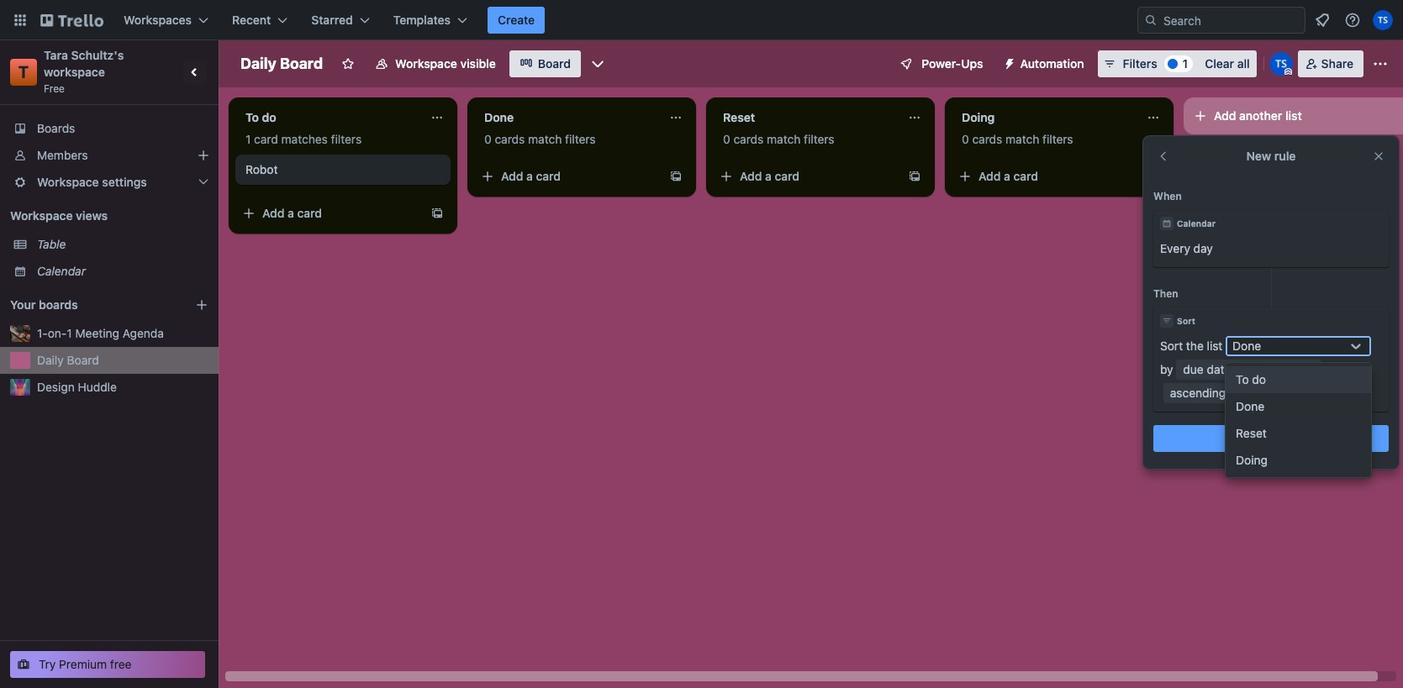 Task type: vqa. For each thing, say whether or not it's contained in the screenshot.
1-On-1 Meeting Agenda
yes



Task type: describe. For each thing, give the bounding box(es) containing it.
0 for done
[[484, 132, 492, 146]]

card for done
[[536, 169, 561, 183]]

2 horizontal spatial board
[[538, 56, 571, 71]]

views
[[76, 209, 108, 223]]

add new rule button
[[1154, 425, 1389, 452]]

1 vertical spatial calendar
[[37, 264, 86, 278]]

members link
[[0, 142, 219, 169]]

0 cards match filters for done
[[484, 132, 596, 146]]

members
[[37, 148, 88, 162]]

every day
[[1160, 241, 1213, 256]]

daily inside board name 'text box'
[[240, 55, 276, 72]]

new
[[1246, 149, 1271, 163]]

sort for sort the list
[[1160, 339, 1183, 353]]

starred button
[[301, 7, 380, 34]]

agenda
[[123, 326, 164, 341]]

t link
[[10, 59, 37, 86]]

list for sort the list
[[1207, 339, 1223, 353]]

sort the list
[[1160, 339, 1223, 353]]

workspace settings button
[[0, 169, 219, 196]]

to inside text box
[[246, 110, 259, 124]]

a for done
[[526, 169, 533, 183]]

another
[[1239, 108, 1283, 123]]

create button
[[488, 7, 545, 34]]

power-ups
[[922, 56, 983, 71]]

recent button
[[222, 7, 298, 34]]

show menu image
[[1372, 55, 1389, 72]]

workspace for workspace settings
[[37, 175, 99, 189]]

daily inside "link"
[[37, 353, 64, 367]]

0 vertical spatial calendar
[[1177, 219, 1216, 229]]

back to home image
[[40, 7, 103, 34]]

filters
[[1123, 56, 1157, 71]]

add for "add a card" button related to done
[[501, 169, 523, 183]]

customize views image
[[589, 55, 606, 72]]

boards
[[39, 298, 78, 312]]

all
[[1237, 56, 1250, 71]]

on-
[[48, 326, 67, 341]]

1 horizontal spatial to
[[1236, 372, 1249, 387]]

filters for reset
[[804, 132, 835, 146]]

0 vertical spatial rule
[[1274, 149, 1296, 163]]

boards link
[[0, 115, 219, 142]]

filters for to do
[[331, 132, 362, 146]]

1 vertical spatial to do
[[1236, 372, 1266, 387]]

1 vertical spatial do
[[1252, 372, 1266, 387]]

a for to do
[[288, 206, 294, 220]]

t
[[18, 62, 29, 82]]

add a card for done
[[501, 169, 561, 183]]

cards for reset
[[734, 132, 764, 146]]

Reset text field
[[713, 104, 898, 131]]

automation
[[1020, 56, 1084, 71]]

a down the doing 'text box'
[[1004, 169, 1011, 183]]

robot link
[[246, 161, 441, 178]]

To do text field
[[235, 104, 420, 131]]

daily board inside board name 'text box'
[[240, 55, 323, 72]]

0 cards match filters for reset
[[723, 132, 835, 146]]

add a card for to do
[[262, 206, 322, 220]]

table
[[37, 237, 66, 251]]

premium
[[59, 658, 107, 672]]

match for done
[[528, 132, 562, 146]]

share button
[[1298, 50, 1364, 77]]

design huddle link
[[37, 379, 209, 396]]

Doing text field
[[952, 104, 1137, 131]]

new rule
[[1246, 149, 1296, 163]]

do inside text box
[[262, 110, 276, 124]]

1-on-1 meeting agenda link
[[37, 325, 209, 342]]

your boards with 3 items element
[[10, 295, 170, 315]]

your boards
[[10, 298, 78, 312]]

clear all
[[1205, 56, 1250, 71]]

reset inside text field
[[723, 110, 755, 124]]

every
[[1160, 241, 1191, 256]]

1 card matches filters
[[246, 132, 362, 146]]

due
[[1183, 362, 1204, 377]]

filters for doing
[[1043, 132, 1073, 146]]

add a card button for done
[[474, 163, 663, 190]]

doing inside 'text box'
[[962, 110, 995, 124]]

0 horizontal spatial 1
[[67, 326, 72, 341]]

add board image
[[195, 298, 209, 312]]

workspace visible
[[395, 56, 496, 71]]

workspace navigation collapse icon image
[[183, 61, 207, 84]]

board inside 'text box'
[[280, 55, 323, 72]]

workspace for workspace visible
[[395, 56, 457, 71]]

0 cards match filters for doing
[[962, 132, 1073, 146]]

automation button
[[997, 50, 1094, 77]]

starred
[[311, 13, 353, 27]]

sm image
[[997, 50, 1020, 74]]

design
[[37, 380, 75, 394]]

day
[[1194, 241, 1213, 256]]

2 vertical spatial done
[[1236, 399, 1265, 414]]

clear all button
[[1198, 50, 1257, 77]]

ascending
[[1170, 386, 1226, 400]]

star or unstar board image
[[341, 57, 355, 71]]

rule inside button
[[1286, 431, 1308, 446]]

then
[[1154, 288, 1179, 300]]

workspaces
[[124, 13, 192, 27]]

power-
[[922, 56, 961, 71]]

calendar link
[[37, 263, 209, 280]]

workspace settings
[[37, 175, 147, 189]]

1 horizontal spatial doing
[[1236, 453, 1268, 467]]

clear
[[1205, 56, 1234, 71]]

share
[[1321, 56, 1354, 71]]

add a card down the doing 'text box'
[[979, 169, 1038, 183]]

match for doing
[[1006, 132, 1040, 146]]

meeting
[[75, 326, 119, 341]]

add another list button
[[1184, 98, 1403, 135]]

add left new
[[1235, 431, 1257, 446]]

table link
[[37, 236, 209, 253]]

free
[[44, 82, 65, 95]]

open information menu image
[[1344, 12, 1361, 29]]

recent
[[232, 13, 271, 27]]

1 vertical spatial tara schultz (taraschultz7) image
[[1269, 52, 1293, 76]]



Task type: locate. For each thing, give the bounding box(es) containing it.
1 vertical spatial to
[[1236, 372, 1249, 387]]

2 0 from the left
[[723, 132, 730, 146]]

tara schultz (taraschultz7) image right open information menu icon
[[1373, 10, 1393, 30]]

0 horizontal spatial cards
[[495, 132, 525, 146]]

0 vertical spatial doing
[[962, 110, 995, 124]]

match for reset
[[767, 132, 801, 146]]

robot
[[246, 162, 278, 177]]

add a card button down robot link on the top left of page
[[235, 200, 424, 227]]

1 filters from the left
[[331, 132, 362, 146]]

1 horizontal spatial create from template… image
[[669, 170, 683, 183]]

daily board inside "link"
[[37, 353, 99, 367]]

by
[[1160, 362, 1173, 377]]

0 down ups
[[962, 132, 969, 146]]

do
[[262, 110, 276, 124], [1252, 372, 1266, 387]]

3 0 cards match filters from the left
[[962, 132, 1073, 146]]

primary element
[[0, 0, 1403, 40]]

to
[[246, 110, 259, 124], [1236, 372, 1249, 387]]

boards
[[37, 121, 75, 135]]

1 vertical spatial 1
[[246, 132, 251, 146]]

0 horizontal spatial tara schultz (taraschultz7) image
[[1269, 52, 1293, 76]]

board link
[[509, 50, 581, 77]]

0 horizontal spatial doing
[[962, 110, 995, 124]]

add
[[1214, 108, 1236, 123], [501, 169, 523, 183], [740, 169, 762, 183], [979, 169, 1001, 183], [262, 206, 285, 220], [1235, 431, 1257, 446]]

0 horizontal spatial board
[[67, 353, 99, 367]]

a for reset
[[765, 169, 772, 183]]

doing down add new rule button
[[1236, 453, 1268, 467]]

0 vertical spatial to
[[246, 110, 259, 124]]

workspace inside button
[[395, 56, 457, 71]]

1 horizontal spatial list
[[1286, 108, 1302, 123]]

workspace up the "table"
[[10, 209, 73, 223]]

1 vertical spatial daily board
[[37, 353, 99, 367]]

create
[[498, 13, 535, 27]]

1 cards from the left
[[495, 132, 525, 146]]

power-ups button
[[888, 50, 993, 77]]

3 0 from the left
[[962, 132, 969, 146]]

2 horizontal spatial cards
[[972, 132, 1003, 146]]

tara schultz's workspace link
[[44, 48, 127, 79]]

cards for done
[[495, 132, 525, 146]]

1 vertical spatial rule
[[1286, 431, 1308, 446]]

filters down to do text box
[[331, 132, 362, 146]]

rule
[[1274, 149, 1296, 163], [1286, 431, 1308, 446]]

card for to do
[[297, 206, 322, 220]]

doing
[[962, 110, 995, 124], [1236, 453, 1268, 467]]

1 horizontal spatial cards
[[734, 132, 764, 146]]

1 0 cards match filters from the left
[[484, 132, 596, 146]]

sort up sort the list
[[1177, 316, 1196, 326]]

0 for reset
[[723, 132, 730, 146]]

1 vertical spatial reset
[[1236, 426, 1267, 441]]

do right date
[[1252, 372, 1266, 387]]

add left another
[[1214, 108, 1236, 123]]

0 for doing
[[962, 132, 969, 146]]

1 horizontal spatial 0 cards match filters
[[723, 132, 835, 146]]

2 horizontal spatial 0 cards match filters
[[962, 132, 1073, 146]]

1 horizontal spatial do
[[1252, 372, 1266, 387]]

4 filters from the left
[[1043, 132, 1073, 146]]

add a card down done text box
[[501, 169, 561, 183]]

daily up design
[[37, 353, 64, 367]]

daily board
[[240, 55, 323, 72], [37, 353, 99, 367]]

to right date
[[1236, 372, 1249, 387]]

cards down reset text field
[[734, 132, 764, 146]]

card
[[254, 132, 278, 146], [536, 169, 561, 183], [775, 169, 800, 183], [1014, 169, 1038, 183], [297, 206, 322, 220]]

add down done text box
[[501, 169, 523, 183]]

done up add new rule
[[1236, 399, 1265, 414]]

Done text field
[[474, 104, 659, 131]]

1 vertical spatial sort
[[1160, 339, 1183, 353]]

cards
[[495, 132, 525, 146], [734, 132, 764, 146], [972, 132, 1003, 146]]

card down reset text field
[[775, 169, 800, 183]]

0
[[484, 132, 492, 146], [723, 132, 730, 146], [962, 132, 969, 146]]

workspace
[[44, 65, 105, 79]]

calendar down the "table"
[[37, 264, 86, 278]]

create from template… image for to do
[[430, 207, 444, 220]]

daily board down recent dropdown button
[[240, 55, 323, 72]]

filters down done text box
[[565, 132, 596, 146]]

filters down reset text field
[[804, 132, 835, 146]]

settings
[[102, 175, 147, 189]]

0 cards match filters
[[484, 132, 596, 146], [723, 132, 835, 146], [962, 132, 1073, 146]]

tara schultz (taraschultz7) image right all
[[1269, 52, 1293, 76]]

0 vertical spatial 1
[[1183, 56, 1188, 71]]

Board name text field
[[232, 50, 331, 77]]

1 up 'robot'
[[246, 132, 251, 146]]

0 vertical spatial list
[[1286, 108, 1302, 123]]

0 vertical spatial done
[[484, 110, 514, 124]]

templates
[[393, 13, 451, 27]]

workspace views
[[10, 209, 108, 223]]

1 horizontal spatial 1
[[246, 132, 251, 146]]

to do right date
[[1236, 372, 1266, 387]]

doing down ups
[[962, 110, 995, 124]]

2 match from the left
[[767, 132, 801, 146]]

daily down recent dropdown button
[[240, 55, 276, 72]]

add a card
[[501, 169, 561, 183], [740, 169, 800, 183], [979, 169, 1038, 183], [262, 206, 322, 220]]

Search field
[[1158, 8, 1305, 33]]

add a card down reset text field
[[740, 169, 800, 183]]

sort for sort
[[1177, 316, 1196, 326]]

try premium free button
[[10, 652, 205, 679]]

workspaces button
[[114, 7, 219, 34]]

0 horizontal spatial create from template… image
[[430, 207, 444, 220]]

a down robot link on the top left of page
[[288, 206, 294, 220]]

match down done text box
[[528, 132, 562, 146]]

a down done text box
[[526, 169, 533, 183]]

ups
[[961, 56, 983, 71]]

date
[[1207, 362, 1231, 377]]

card down the doing 'text box'
[[1014, 169, 1038, 183]]

add for "add a card" button below the doing 'text box'
[[979, 169, 1001, 183]]

this member is an admin of this board. image
[[1285, 68, 1292, 76]]

reset
[[723, 110, 755, 124], [1236, 426, 1267, 441]]

tara schultz (taraschultz7) image
[[1373, 10, 1393, 30], [1269, 52, 1293, 76]]

2 horizontal spatial 0
[[962, 132, 969, 146]]

board up design huddle
[[67, 353, 99, 367]]

3 filters from the left
[[804, 132, 835, 146]]

0 horizontal spatial match
[[528, 132, 562, 146]]

to do up the 1 card matches filters
[[246, 110, 276, 124]]

list right another
[[1286, 108, 1302, 123]]

add for add another list button
[[1214, 108, 1236, 123]]

add a card button
[[474, 163, 663, 190], [713, 163, 901, 190], [952, 163, 1140, 190], [235, 200, 424, 227]]

the
[[1186, 339, 1204, 353]]

1 for 1 card matches filters
[[246, 132, 251, 146]]

0 vertical spatial reset
[[723, 110, 755, 124]]

1 horizontal spatial tara schultz (taraschultz7) image
[[1373, 10, 1393, 30]]

1-
[[37, 326, 48, 341]]

filters down the doing 'text box'
[[1043, 132, 1073, 146]]

3 match from the left
[[1006, 132, 1040, 146]]

0 down 'visible'
[[484, 132, 492, 146]]

try
[[39, 658, 56, 672]]

0 down reset text field
[[723, 132, 730, 146]]

0 vertical spatial workspace
[[395, 56, 457, 71]]

schultz's
[[71, 48, 124, 62]]

cards down done text box
[[495, 132, 525, 146]]

list right the
[[1207, 339, 1223, 353]]

0 cards match filters down reset text field
[[723, 132, 835, 146]]

card down done text box
[[536, 169, 561, 183]]

board inside "link"
[[67, 353, 99, 367]]

add down reset text field
[[740, 169, 762, 183]]

sort left the
[[1160, 339, 1183, 353]]

0 vertical spatial daily
[[240, 55, 276, 72]]

match down the doing 'text box'
[[1006, 132, 1040, 146]]

1 horizontal spatial daily board
[[240, 55, 323, 72]]

match down reset text field
[[767, 132, 801, 146]]

card down robot link on the top left of page
[[297, 206, 322, 220]]

calendar
[[1177, 219, 1216, 229], [37, 264, 86, 278]]

0 horizontal spatial 0
[[484, 132, 492, 146]]

1 vertical spatial workspace
[[37, 175, 99, 189]]

0 vertical spatial sort
[[1177, 316, 1196, 326]]

1 right 1-
[[67, 326, 72, 341]]

cards down the doing 'text box'
[[972, 132, 1003, 146]]

0 horizontal spatial to do
[[246, 110, 276, 124]]

2 cards from the left
[[734, 132, 764, 146]]

add down the doing 'text box'
[[979, 169, 1001, 183]]

add down 'robot'
[[262, 206, 285, 220]]

workspace inside popup button
[[37, 175, 99, 189]]

tara schultz's workspace free
[[44, 48, 127, 95]]

add a card button down the doing 'text box'
[[952, 163, 1140, 190]]

card for reset
[[775, 169, 800, 183]]

daily
[[240, 55, 276, 72], [37, 353, 64, 367]]

2 vertical spatial 1
[[67, 326, 72, 341]]

a
[[526, 169, 533, 183], [765, 169, 772, 183], [1004, 169, 1011, 183], [288, 206, 294, 220]]

to do
[[246, 110, 276, 124], [1236, 372, 1266, 387]]

create from template… image
[[669, 170, 683, 183], [908, 170, 922, 183], [430, 207, 444, 220]]

do up the 1 card matches filters
[[262, 110, 276, 124]]

calendar up 'day'
[[1177, 219, 1216, 229]]

board left the customize views icon
[[538, 56, 571, 71]]

templates button
[[383, 7, 478, 34]]

workspace for workspace views
[[10, 209, 73, 223]]

1 horizontal spatial 0
[[723, 132, 730, 146]]

2 horizontal spatial create from template… image
[[908, 170, 922, 183]]

1 vertical spatial done
[[1233, 339, 1261, 353]]

0 notifications image
[[1313, 10, 1333, 30]]

0 horizontal spatial daily board
[[37, 353, 99, 367]]

add a card button for to do
[[235, 200, 424, 227]]

try premium free
[[39, 658, 132, 672]]

1 horizontal spatial board
[[280, 55, 323, 72]]

1 horizontal spatial to do
[[1236, 372, 1266, 387]]

1-on-1 meeting agenda
[[37, 326, 164, 341]]

2 horizontal spatial 1
[[1183, 56, 1188, 71]]

filters for done
[[565, 132, 596, 146]]

0 vertical spatial daily board
[[240, 55, 323, 72]]

1 horizontal spatial match
[[767, 132, 801, 146]]

1 0 from the left
[[484, 132, 492, 146]]

0 horizontal spatial do
[[262, 110, 276, 124]]

a down reset text field
[[765, 169, 772, 183]]

1 horizontal spatial daily
[[240, 55, 276, 72]]

0 horizontal spatial 0 cards match filters
[[484, 132, 596, 146]]

add for "add a card" button associated with reset
[[740, 169, 762, 183]]

daily board link
[[37, 352, 209, 369]]

filters
[[331, 132, 362, 146], [565, 132, 596, 146], [804, 132, 835, 146], [1043, 132, 1073, 146]]

0 horizontal spatial to
[[246, 110, 259, 124]]

new
[[1260, 431, 1283, 446]]

add a card button down done text box
[[474, 163, 663, 190]]

0 horizontal spatial reset
[[723, 110, 755, 124]]

2 filters from the left
[[565, 132, 596, 146]]

design huddle
[[37, 380, 117, 394]]

0 vertical spatial tara schultz (taraschultz7) image
[[1373, 10, 1393, 30]]

huddle
[[78, 380, 117, 394]]

add a card button for reset
[[713, 163, 901, 190]]

done inside text box
[[484, 110, 514, 124]]

search image
[[1144, 13, 1158, 27]]

list for add another list
[[1286, 108, 1302, 123]]

add another list
[[1214, 108, 1302, 123]]

done
[[484, 110, 514, 124], [1233, 339, 1261, 353], [1236, 399, 1265, 414]]

your
[[10, 298, 36, 312]]

2 0 cards match filters from the left
[[723, 132, 835, 146]]

create from template… image for done
[[669, 170, 683, 183]]

to do inside text box
[[246, 110, 276, 124]]

1 horizontal spatial calendar
[[1177, 219, 1216, 229]]

visible
[[460, 56, 496, 71]]

add for "add a card" button associated with to do
[[262, 206, 285, 220]]

to up 'robot'
[[246, 110, 259, 124]]

list inside button
[[1286, 108, 1302, 123]]

workspace down members
[[37, 175, 99, 189]]

1 vertical spatial doing
[[1236, 453, 1268, 467]]

workspace
[[395, 56, 457, 71], [37, 175, 99, 189], [10, 209, 73, 223]]

workspace visible button
[[365, 50, 506, 77]]

0 horizontal spatial list
[[1207, 339, 1223, 353]]

free
[[110, 658, 132, 672]]

matches
[[281, 132, 328, 146]]

2 horizontal spatial match
[[1006, 132, 1040, 146]]

workspace down templates dropdown button
[[395, 56, 457, 71]]

add a card for reset
[[740, 169, 800, 183]]

create from template… image for reset
[[908, 170, 922, 183]]

add a card down 'robot'
[[262, 206, 322, 220]]

when
[[1154, 190, 1182, 203]]

board left star or unstar board image
[[280, 55, 323, 72]]

0 horizontal spatial calendar
[[37, 264, 86, 278]]

0 cards match filters down the doing 'text box'
[[962, 132, 1073, 146]]

0 vertical spatial do
[[262, 110, 276, 124]]

0 vertical spatial to do
[[246, 110, 276, 124]]

done right the
[[1233, 339, 1261, 353]]

add a card button down reset text field
[[713, 163, 901, 190]]

1 horizontal spatial reset
[[1236, 426, 1267, 441]]

due date
[[1183, 362, 1231, 377]]

tara
[[44, 48, 68, 62]]

0 cards match filters down done text box
[[484, 132, 596, 146]]

cards for doing
[[972, 132, 1003, 146]]

card up 'robot'
[[254, 132, 278, 146]]

1 vertical spatial list
[[1207, 339, 1223, 353]]

done down 'visible'
[[484, 110, 514, 124]]

list
[[1286, 108, 1302, 123], [1207, 339, 1223, 353]]

add new rule
[[1235, 431, 1308, 446]]

1
[[1183, 56, 1188, 71], [246, 132, 251, 146], [67, 326, 72, 341]]

2 vertical spatial workspace
[[10, 209, 73, 223]]

daily board up design huddle
[[37, 353, 99, 367]]

1 match from the left
[[528, 132, 562, 146]]

0 horizontal spatial daily
[[37, 353, 64, 367]]

3 cards from the left
[[972, 132, 1003, 146]]

1 left "clear" in the right top of the page
[[1183, 56, 1188, 71]]

1 vertical spatial daily
[[37, 353, 64, 367]]

1 for 1
[[1183, 56, 1188, 71]]



